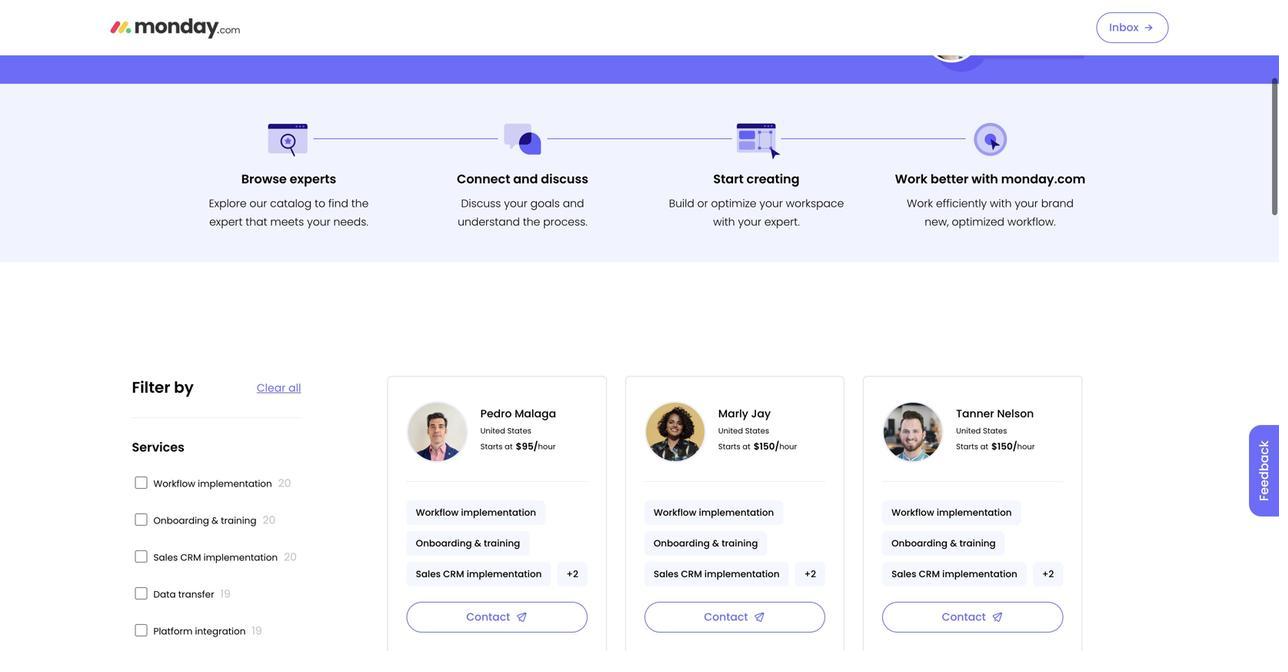 Task type: describe. For each thing, give the bounding box(es) containing it.
discuss
[[541, 167, 589, 185]]

onboarding for tanner
[[892, 534, 948, 547]]

united for marly
[[719, 423, 743, 434]]

discuss your goals and understand the process.
[[458, 193, 588, 227]]

monday logo image
[[110, 11, 240, 44]]

$95/
[[516, 437, 538, 450]]

new,
[[925, 212, 949, 227]]

crm for marly jay
[[681, 565, 702, 578]]

integration
[[195, 622, 246, 635]]

workspace
[[786, 193, 844, 208]]

at for pedro
[[505, 439, 513, 449]]

creating
[[747, 167, 800, 185]]

tanner nelson united states starts at $150/ hour
[[956, 404, 1035, 450]]

expert
[[209, 212, 243, 227]]

united for tanner
[[956, 423, 981, 434]]

20 for sales crm implementation 20
[[284, 547, 297, 562]]

contact button for tanner
[[883, 599, 1064, 630]]

data
[[153, 585, 176, 598]]

transfer data
[[189, 0, 261, 15]]

start creating image
[[732, 112, 781, 160]]

states for nelson
[[983, 423, 1007, 434]]

find
[[328, 193, 348, 208]]

the for experts
[[351, 193, 369, 208]]

implementation inside workflow implementation 20
[[198, 475, 272, 487]]

starts for tanner
[[956, 439, 979, 449]]

build or optimize your workspace with your expert.
[[669, 193, 844, 227]]

onboarding inside onboarding & training 20
[[153, 512, 209, 524]]

clear all link
[[257, 375, 301, 394]]

with for better
[[972, 167, 999, 185]]

marly jay image
[[645, 399, 706, 460]]

20 for onboarding & training 20
[[263, 510, 276, 525]]

work efficiently with your brand new, optimized workflow.
[[907, 193, 1074, 227]]

workflow implementation for tanner
[[892, 504, 1012, 516]]

training for tanner nelson
[[960, 534, 996, 547]]

your inside "work efficiently with your brand new, optimized workflow."
[[1015, 193, 1039, 208]]

catalog
[[270, 193, 312, 208]]

& for tanner
[[950, 534, 957, 547]]

workflow implementation for pedro
[[416, 504, 536, 516]]

work better with monday.com image
[[966, 112, 1015, 161]]

our
[[250, 193, 267, 208]]

transfer
[[178, 585, 214, 598]]

explore
[[209, 193, 247, 208]]

workflow for pedro
[[416, 504, 459, 516]]

onboarding for pedro
[[416, 534, 472, 547]]

malaga
[[515, 404, 556, 419]]

& inside onboarding & training 20
[[212, 512, 218, 524]]

and inside "discuss your goals and understand the process."
[[563, 193, 584, 208]]

brand
[[1041, 193, 1074, 208]]

united for pedro
[[481, 423, 505, 434]]

transfer
[[189, 0, 233, 15]]

clear
[[257, 378, 286, 393]]

tanner nelson image
[[883, 399, 944, 460]]

filter
[[132, 374, 170, 395]]

understand
[[458, 212, 520, 227]]

expert.
[[765, 212, 800, 227]]

pedro
[[481, 404, 512, 419]]

pedro malaga image
[[407, 399, 468, 460]]

starts for marly
[[719, 439, 741, 449]]

marly jay united states starts at $150/ hour
[[719, 404, 797, 450]]

onboarding & training for marly jay
[[654, 534, 758, 547]]

sales crm implementation 20
[[153, 547, 297, 562]]

at for marly
[[743, 439, 751, 449]]

states for malaga
[[507, 423, 532, 434]]

starts for pedro
[[481, 439, 503, 449]]

workflow implementation for marly
[[654, 504, 774, 516]]

your inside "discuss your goals and understand the process."
[[504, 193, 528, 208]]

discuss
[[461, 193, 501, 208]]

better
[[931, 167, 969, 185]]

onboarding & training for tanner nelson
[[892, 534, 996, 547]]

your up expert.
[[760, 193, 783, 208]]

work better with monday.com
[[895, 167, 1086, 185]]

training inside onboarding & training 20
[[221, 512, 257, 524]]

your inside explore our catalog to find the expert that meets your needs.
[[307, 212, 331, 227]]

connect and discuss
[[457, 167, 589, 185]]

+2 for marly jay
[[804, 565, 816, 578]]

training for pedro malaga
[[484, 534, 520, 547]]

training for marly jay
[[722, 534, 758, 547]]

workflow implementation 20
[[153, 473, 291, 488]]

workflow for marly
[[654, 504, 697, 516]]

contact for tanner nelson
[[942, 607, 986, 622]]

inbox
[[1110, 20, 1139, 35]]

at for tanner
[[981, 439, 989, 449]]

sales for tanner
[[892, 565, 917, 578]]

monday.com
[[1001, 167, 1086, 185]]

19 for data transfer 19
[[220, 584, 231, 599]]

+2 for pedro malaga
[[567, 565, 578, 578]]

jay
[[751, 404, 771, 419]]

needs.
[[334, 212, 368, 227]]

pedro malaga united states starts at $95/ hour
[[481, 404, 556, 450]]

by
[[174, 374, 194, 395]]

$150/ for nelson
[[992, 437, 1018, 450]]



Task type: locate. For each thing, give the bounding box(es) containing it.
at left $95/
[[505, 439, 513, 449]]

sales for pedro
[[416, 565, 441, 578]]

starts inside tanner nelson united states starts at $150/ hour
[[956, 439, 979, 449]]

crm for pedro malaga
[[443, 565, 464, 578]]

hour for tanner nelson
[[1018, 439, 1035, 449]]

0 horizontal spatial +2
[[567, 565, 578, 578]]

browse experts
[[241, 167, 336, 185]]

states down jay
[[745, 423, 769, 434]]

work left better
[[895, 167, 928, 185]]

united down pedro
[[481, 423, 505, 434]]

1 horizontal spatial contact
[[704, 607, 748, 622]]

0 horizontal spatial the
[[351, 193, 369, 208]]

or
[[698, 193, 708, 208]]

0 vertical spatial work
[[895, 167, 928, 185]]

training
[[221, 512, 257, 524], [484, 534, 520, 547], [722, 534, 758, 547], [960, 534, 996, 547]]

2 +2 from the left
[[804, 565, 816, 578]]

$150/
[[754, 437, 780, 450], [992, 437, 1018, 450]]

2 contact button from the left
[[645, 599, 826, 630]]

hour inside marly jay united states starts at $150/ hour
[[780, 439, 797, 449]]

states
[[507, 423, 532, 434], [745, 423, 769, 434], [983, 423, 1007, 434]]

0 horizontal spatial contact
[[466, 607, 510, 622]]

& for pedro
[[474, 534, 482, 547]]

onboarding for marly
[[654, 534, 710, 547]]

states inside tanner nelson united states starts at $150/ hour
[[983, 423, 1007, 434]]

and up goals
[[513, 167, 538, 185]]

3 +2 from the left
[[1042, 565, 1054, 578]]

2 horizontal spatial hour
[[1018, 439, 1035, 449]]

work
[[895, 167, 928, 185], [907, 193, 933, 208]]

with down work better with monday.com on the right of the page
[[990, 193, 1012, 208]]

$150/ down 'nelson'
[[992, 437, 1018, 450]]

work for work efficiently with your brand new, optimized workflow.
[[907, 193, 933, 208]]

feedback
[[1256, 441, 1273, 502]]

starts
[[481, 439, 503, 449], [719, 439, 741, 449], [956, 439, 979, 449]]

0 horizontal spatial at
[[505, 439, 513, 449]]

2 hour from the left
[[780, 439, 797, 449]]

united down marly
[[719, 423, 743, 434]]

1 workflow implementation from the left
[[416, 504, 536, 516]]

3 contact from the left
[[942, 607, 986, 622]]

20
[[278, 473, 291, 488], [263, 510, 276, 525], [284, 547, 297, 562]]

the inside explore our catalog to find the expert that meets your needs.
[[351, 193, 369, 208]]

inbox button
[[1097, 12, 1169, 43]]

1 horizontal spatial $150/
[[992, 437, 1018, 450]]

1 $150/ from the left
[[754, 437, 780, 450]]

hero image
[[640, 0, 1194, 81]]

contact for marly jay
[[704, 607, 748, 622]]

feedback link
[[1249, 425, 1279, 517]]

3 workflow implementation from the left
[[892, 504, 1012, 516]]

work up new,
[[907, 193, 933, 208]]

states up $95/
[[507, 423, 532, 434]]

1 horizontal spatial hour
[[780, 439, 797, 449]]

1 vertical spatial 19
[[252, 621, 262, 636]]

crm
[[180, 549, 201, 561], [443, 565, 464, 578], [681, 565, 702, 578], [919, 565, 940, 578]]

3 contact button from the left
[[883, 599, 1064, 630]]

2 sales crm implementation from the left
[[654, 565, 780, 578]]

1 onboarding & training from the left
[[416, 534, 520, 547]]

the inside "discuss your goals and understand the process."
[[523, 212, 540, 227]]

united inside marly jay united states starts at $150/ hour
[[719, 423, 743, 434]]

with up efficiently
[[972, 167, 999, 185]]

0 horizontal spatial onboarding & training
[[416, 534, 520, 547]]

+2
[[567, 565, 578, 578], [804, 565, 816, 578], [1042, 565, 1054, 578]]

0 horizontal spatial sales crm implementation
[[416, 565, 542, 578]]

onboarding & training for pedro malaga
[[416, 534, 520, 547]]

3 starts from the left
[[956, 439, 979, 449]]

19
[[220, 584, 231, 599], [252, 621, 262, 636]]

your down to
[[307, 212, 331, 227]]

2 states from the left
[[745, 423, 769, 434]]

19 right transfer
[[220, 584, 231, 599]]

implementation
[[198, 475, 272, 487], [461, 504, 536, 516], [699, 504, 774, 516], [937, 504, 1012, 516], [204, 549, 278, 561], [467, 565, 542, 578], [705, 565, 780, 578], [943, 565, 1018, 578]]

2 at from the left
[[743, 439, 751, 449]]

0 vertical spatial the
[[351, 193, 369, 208]]

sales crm implementation for marly
[[654, 565, 780, 578]]

0 horizontal spatial contact button
[[407, 599, 588, 630]]

2 vertical spatial 20
[[284, 547, 297, 562]]

2 united from the left
[[719, 423, 743, 434]]

platform
[[153, 622, 193, 635]]

onboarding
[[153, 512, 209, 524], [416, 534, 472, 547], [654, 534, 710, 547], [892, 534, 948, 547]]

tanner
[[956, 404, 995, 419]]

starts inside marly jay united states starts at $150/ hour
[[719, 439, 741, 449]]

2 horizontal spatial contact
[[942, 607, 986, 622]]

& for marly
[[712, 534, 719, 547]]

0 horizontal spatial workflow implementation
[[416, 504, 536, 516]]

platform integration 19
[[153, 621, 262, 636]]

sales crm implementation
[[416, 565, 542, 578], [654, 565, 780, 578], [892, 565, 1018, 578]]

your up workflow.
[[1015, 193, 1039, 208]]

0 vertical spatial 19
[[220, 584, 231, 599]]

1 horizontal spatial workflow implementation
[[654, 504, 774, 516]]

the up needs.
[[351, 193, 369, 208]]

states for jay
[[745, 423, 769, 434]]

with inside "work efficiently with your brand new, optimized workflow."
[[990, 193, 1012, 208]]

and up process.
[[563, 193, 584, 208]]

efficiently
[[936, 193, 987, 208]]

your down optimize
[[738, 212, 762, 227]]

0 horizontal spatial starts
[[481, 439, 503, 449]]

crm inside sales crm implementation 20
[[180, 549, 201, 561]]

the for and
[[523, 212, 540, 227]]

work for work better with monday.com
[[895, 167, 928, 185]]

3 united from the left
[[956, 423, 981, 434]]

process.
[[543, 212, 588, 227]]

nelson
[[997, 404, 1034, 419]]

services
[[132, 436, 185, 453]]

0 horizontal spatial $150/
[[754, 437, 780, 450]]

explore our catalog to find the expert that meets your needs.
[[209, 193, 369, 227]]

2 onboarding & training from the left
[[654, 534, 758, 547]]

1 horizontal spatial sales crm implementation
[[654, 565, 780, 578]]

build
[[669, 193, 695, 208]]

1 horizontal spatial united
[[719, 423, 743, 434]]

19 right integration
[[252, 621, 262, 636]]

with
[[972, 167, 999, 185], [990, 193, 1012, 208], [713, 212, 735, 227]]

1 horizontal spatial starts
[[719, 439, 741, 449]]

hour for pedro malaga
[[538, 439, 556, 449]]

0 vertical spatial 20
[[278, 473, 291, 488]]

marly
[[719, 404, 749, 419]]

2 vertical spatial with
[[713, 212, 735, 227]]

experts
[[290, 167, 336, 185]]

$150/ for jay
[[754, 437, 780, 450]]

2 workflow implementation from the left
[[654, 504, 774, 516]]

1 at from the left
[[505, 439, 513, 449]]

0 vertical spatial with
[[972, 167, 999, 185]]

browse experts image
[[264, 112, 314, 161]]

2 horizontal spatial sales crm implementation
[[892, 565, 1018, 578]]

optimize
[[711, 193, 757, 208]]

None checkbox
[[135, 474, 147, 486], [135, 548, 147, 560], [135, 585, 147, 597], [135, 622, 147, 634], [135, 474, 147, 486], [135, 548, 147, 560], [135, 585, 147, 597], [135, 622, 147, 634]]

filter by
[[132, 374, 194, 395]]

workflow implementation
[[416, 504, 536, 516], [654, 504, 774, 516], [892, 504, 1012, 516]]

at down tanner
[[981, 439, 989, 449]]

onboarding & training
[[416, 534, 520, 547], [654, 534, 758, 547], [892, 534, 996, 547]]

onboarding & training 20
[[153, 510, 276, 525]]

hour inside tanner nelson united states starts at $150/ hour
[[1018, 439, 1035, 449]]

1 united from the left
[[481, 423, 505, 434]]

states inside the pedro malaga united states starts at $95/ hour
[[507, 423, 532, 434]]

sales
[[153, 549, 178, 561], [416, 565, 441, 578], [654, 565, 679, 578], [892, 565, 917, 578]]

starts down tanner
[[956, 439, 979, 449]]

1 horizontal spatial onboarding & training
[[654, 534, 758, 547]]

your
[[504, 193, 528, 208], [760, 193, 783, 208], [1015, 193, 1039, 208], [307, 212, 331, 227], [738, 212, 762, 227]]

contact
[[466, 607, 510, 622], [704, 607, 748, 622], [942, 607, 986, 622]]

2 horizontal spatial +2
[[1042, 565, 1054, 578]]

2 horizontal spatial onboarding & training
[[892, 534, 996, 547]]

workflow
[[153, 475, 195, 487], [416, 504, 459, 516], [654, 504, 697, 516], [892, 504, 935, 516]]

1 horizontal spatial states
[[745, 423, 769, 434]]

1 horizontal spatial 19
[[252, 621, 262, 636]]

3 at from the left
[[981, 439, 989, 449]]

contact for pedro malaga
[[466, 607, 510, 622]]

1 starts from the left
[[481, 439, 503, 449]]

at
[[505, 439, 513, 449], [743, 439, 751, 449], [981, 439, 989, 449]]

hour inside the pedro malaga united states starts at $95/ hour
[[538, 439, 556, 449]]

1 vertical spatial with
[[990, 193, 1012, 208]]

19 for platform integration 19
[[252, 621, 262, 636]]

0 horizontal spatial 19
[[220, 584, 231, 599]]

your down the connect and discuss
[[504, 193, 528, 208]]

starts down pedro
[[481, 439, 503, 449]]

crm for tanner nelson
[[919, 565, 940, 578]]

implementation inside sales crm implementation 20
[[204, 549, 278, 561]]

sales crm implementation for tanner
[[892, 565, 1018, 578]]

start creating
[[714, 167, 800, 185]]

0 horizontal spatial united
[[481, 423, 505, 434]]

&
[[212, 512, 218, 524], [474, 534, 482, 547], [712, 534, 719, 547], [950, 534, 957, 547]]

start
[[714, 167, 744, 185]]

with inside build or optimize your workspace with your expert.
[[713, 212, 735, 227]]

starts inside the pedro malaga united states starts at $95/ hour
[[481, 439, 503, 449]]

1 vertical spatial work
[[907, 193, 933, 208]]

2 horizontal spatial contact button
[[883, 599, 1064, 630]]

3 sales crm implementation from the left
[[892, 565, 1018, 578]]

0 horizontal spatial hour
[[538, 439, 556, 449]]

0 horizontal spatial and
[[513, 167, 538, 185]]

workflow inside workflow implementation 20
[[153, 475, 195, 487]]

1 vertical spatial 20
[[263, 510, 276, 525]]

1 horizontal spatial at
[[743, 439, 751, 449]]

sales inside sales crm implementation 20
[[153, 549, 178, 561]]

sales crm implementation for pedro
[[416, 565, 542, 578]]

connect
[[457, 167, 510, 185]]

1 vertical spatial and
[[563, 193, 584, 208]]

at inside tanner nelson united states starts at $150/ hour
[[981, 439, 989, 449]]

at inside the pedro malaga united states starts at $95/ hour
[[505, 439, 513, 449]]

1 states from the left
[[507, 423, 532, 434]]

browse
[[241, 167, 287, 185]]

clear all
[[257, 378, 301, 393]]

$150/ inside marly jay united states starts at $150/ hour
[[754, 437, 780, 450]]

data
[[236, 0, 261, 15]]

workflow for tanner
[[892, 504, 935, 516]]

1 horizontal spatial and
[[563, 193, 584, 208]]

hour for marly jay
[[780, 439, 797, 449]]

2 horizontal spatial at
[[981, 439, 989, 449]]

united
[[481, 423, 505, 434], [719, 423, 743, 434], [956, 423, 981, 434]]

2 contact from the left
[[704, 607, 748, 622]]

1 horizontal spatial contact button
[[645, 599, 826, 630]]

all
[[289, 378, 301, 393]]

1 hour from the left
[[538, 439, 556, 449]]

1 horizontal spatial +2
[[804, 565, 816, 578]]

2 horizontal spatial states
[[983, 423, 1007, 434]]

sales for marly
[[654, 565, 679, 578]]

2 horizontal spatial united
[[956, 423, 981, 434]]

$150/ down jay
[[754, 437, 780, 450]]

1 contact button from the left
[[407, 599, 588, 630]]

hour
[[538, 439, 556, 449], [780, 439, 797, 449], [1018, 439, 1035, 449]]

contact button for pedro
[[407, 599, 588, 630]]

connect and discuss image
[[498, 112, 547, 160]]

united down tanner
[[956, 423, 981, 434]]

workflow.
[[1008, 212, 1056, 227]]

at down marly
[[743, 439, 751, 449]]

states down tanner
[[983, 423, 1007, 434]]

0 horizontal spatial states
[[507, 423, 532, 434]]

2 horizontal spatial starts
[[956, 439, 979, 449]]

optimized
[[952, 212, 1005, 227]]

1 contact from the left
[[466, 607, 510, 622]]

+2 for tanner nelson
[[1042, 565, 1054, 578]]

2 starts from the left
[[719, 439, 741, 449]]

1 +2 from the left
[[567, 565, 578, 578]]

that
[[246, 212, 267, 227]]

with down optimize
[[713, 212, 735, 227]]

3 onboarding & training from the left
[[892, 534, 996, 547]]

united inside tanner nelson united states starts at $150/ hour
[[956, 423, 981, 434]]

2 horizontal spatial workflow implementation
[[892, 504, 1012, 516]]

3 states from the left
[[983, 423, 1007, 434]]

1 horizontal spatial the
[[523, 212, 540, 227]]

data transfer 19
[[153, 584, 231, 599]]

None checkbox
[[135, 511, 147, 523]]

work inside "work efficiently with your brand new, optimized workflow."
[[907, 193, 933, 208]]

at inside marly jay united states starts at $150/ hour
[[743, 439, 751, 449]]

0 vertical spatial and
[[513, 167, 538, 185]]

united inside the pedro malaga united states starts at $95/ hour
[[481, 423, 505, 434]]

$150/ inside tanner nelson united states starts at $150/ hour
[[992, 437, 1018, 450]]

the down goals
[[523, 212, 540, 227]]

to
[[315, 193, 325, 208]]

1 sales crm implementation from the left
[[416, 565, 542, 578]]

1 vertical spatial the
[[523, 212, 540, 227]]

2 $150/ from the left
[[992, 437, 1018, 450]]

3 hour from the left
[[1018, 439, 1035, 449]]

with for efficiently
[[990, 193, 1012, 208]]

states inside marly jay united states starts at $150/ hour
[[745, 423, 769, 434]]

contact button for marly
[[645, 599, 826, 630]]

starts down marly
[[719, 439, 741, 449]]

meets
[[270, 212, 304, 227]]

contact button
[[407, 599, 588, 630], [645, 599, 826, 630], [883, 599, 1064, 630]]

and
[[513, 167, 538, 185], [563, 193, 584, 208]]

goals
[[531, 193, 560, 208]]

the
[[351, 193, 369, 208], [523, 212, 540, 227]]



Task type: vqa. For each thing, say whether or not it's contained in the screenshot.
'Get'
no



